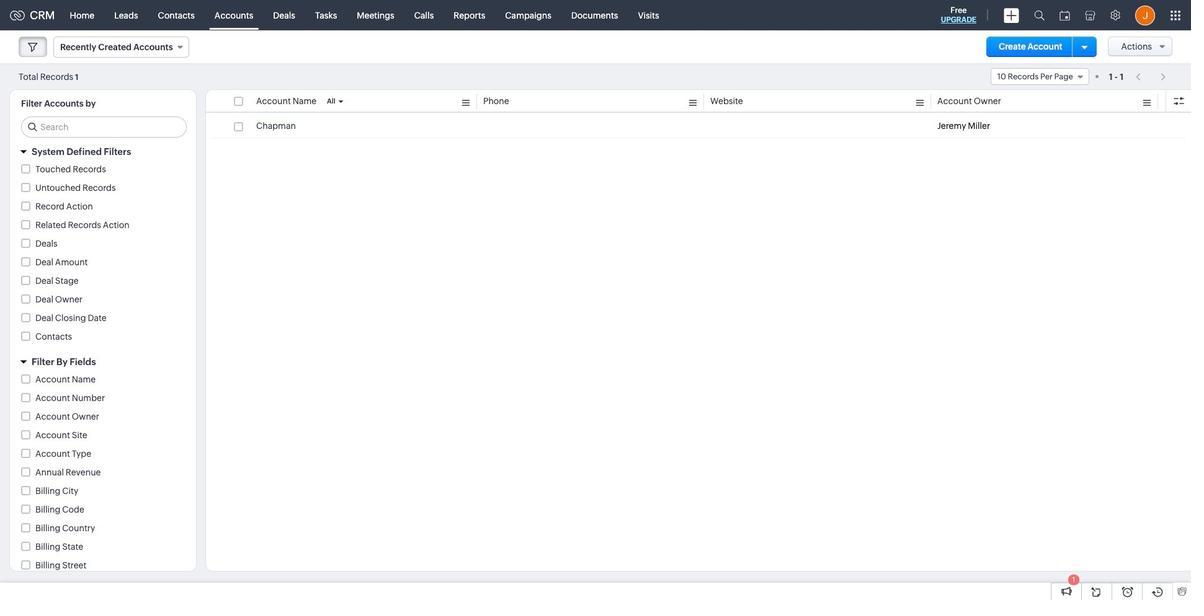 Task type: locate. For each thing, give the bounding box(es) containing it.
None field
[[53, 37, 189, 58], [991, 68, 1089, 85], [53, 37, 189, 58], [991, 68, 1089, 85]]

create menu image
[[1004, 8, 1019, 23]]

navigation
[[1130, 68, 1173, 86]]

create menu element
[[997, 0, 1027, 30]]

logo image
[[10, 10, 25, 20]]

profile element
[[1128, 0, 1163, 30]]

search element
[[1027, 0, 1052, 30]]

Search text field
[[22, 117, 186, 137]]



Task type: vqa. For each thing, say whether or not it's contained in the screenshot.
Search icon
yes



Task type: describe. For each thing, give the bounding box(es) containing it.
search image
[[1034, 10, 1045, 20]]

profile image
[[1135, 5, 1155, 25]]

calendar image
[[1060, 10, 1070, 20]]



